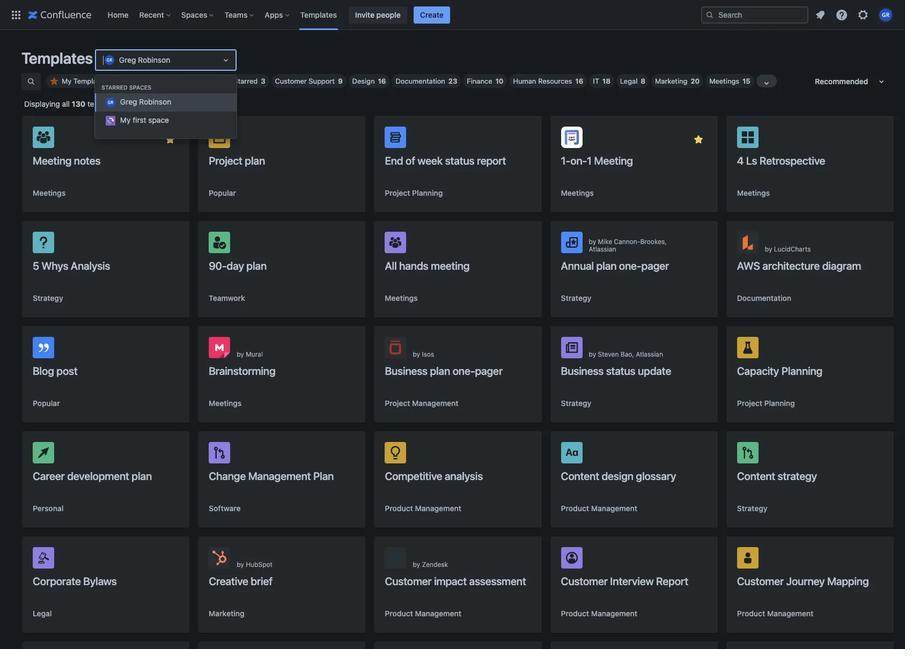 Task type: describe. For each thing, give the bounding box(es) containing it.
hubspot
[[246, 561, 273, 569]]

creative brief
[[209, 576, 273, 588]]

customer for customer journey mapping
[[738, 576, 784, 588]]

search image
[[706, 10, 715, 19]]

starred for starred 3
[[234, 77, 258, 85]]

starred 3
[[234, 77, 266, 85]]

unstar 1-on-1 meeting image
[[692, 133, 705, 146]]

software button
[[209, 504, 241, 514]]

23
[[449, 77, 458, 85]]

journey
[[787, 576, 825, 588]]

2 meeting from the left
[[595, 155, 633, 167]]

glossary
[[636, 470, 677, 483]]

strategy button for business
[[561, 398, 592, 409]]

spaces
[[129, 84, 151, 91]]

130
[[72, 99, 86, 108]]

settings icon image
[[857, 8, 870, 21]]

documentation 23
[[396, 77, 458, 85]]

blog
[[33, 365, 54, 377]]

legal for legal 8
[[621, 77, 638, 85]]

product for customer journey mapping
[[738, 609, 766, 618]]

steven
[[598, 351, 619, 359]]

starred for starred spaces
[[101, 84, 128, 91]]

content for content strategy
[[738, 470, 776, 483]]

strategy for business
[[561, 399, 592, 408]]

customer for customer interview report
[[561, 576, 608, 588]]

all
[[62, 99, 70, 108]]

creative
[[209, 576, 248, 588]]

banner containing home
[[0, 0, 906, 30]]

corporate bylaws
[[33, 576, 117, 588]]

appswitcher icon image
[[10, 8, 23, 21]]

zendesk
[[422, 561, 448, 569]]

notes
[[74, 155, 101, 167]]

templates inside global element
[[300, 10, 337, 19]]

space
[[148, 116, 169, 125]]

resources
[[538, 77, 572, 85]]

displaying all 130 templates.
[[24, 99, 124, 108]]

1 16 from the left
[[378, 77, 386, 85]]

on-
[[571, 155, 587, 167]]

meetings for meeting notes
[[33, 188, 66, 198]]

people
[[377, 10, 401, 19]]

2 3 from the left
[[261, 77, 266, 85]]

first
[[133, 116, 146, 125]]

by steven bao, atlassian
[[589, 351, 664, 359]]

finance
[[467, 77, 493, 85]]

marketing for marketing 20
[[656, 77, 688, 85]]

4 ls retrospective
[[738, 155, 826, 167]]

career
[[33, 470, 65, 483]]

2 15 from the left
[[743, 77, 751, 85]]

templates.
[[88, 99, 124, 108]]

1 vertical spatial templates
[[21, 49, 93, 67]]

2 16 from the left
[[576, 77, 584, 85]]

by for aws architecture diagram
[[765, 245, 773, 253]]

meetings button for meeting
[[33, 188, 66, 199]]

featured button
[[121, 74, 170, 88]]

1-on-1 meeting
[[561, 155, 633, 167]]

project plan
[[209, 155, 265, 167]]

product management for design
[[561, 504, 638, 513]]

one- for business
[[453, 365, 475, 377]]

documentation for documentation 23
[[396, 77, 446, 85]]

Search field
[[702, 6, 809, 23]]

by for brainstorming
[[237, 351, 244, 359]]

impact
[[434, 576, 467, 588]]

pager for annual plan one-pager
[[642, 260, 670, 272]]

product management button for analysis
[[385, 504, 462, 514]]

change
[[209, 470, 246, 483]]

by for business plan one-pager
[[413, 351, 420, 359]]

marketing 20
[[656, 77, 700, 85]]

blog post
[[33, 365, 78, 377]]

0 vertical spatial popular
[[188, 77, 213, 85]]

business status update
[[561, 365, 672, 377]]

assessment
[[469, 576, 526, 588]]

create link
[[414, 6, 450, 23]]

product for competitive analysis
[[385, 504, 413, 513]]

human resources 16
[[513, 77, 584, 85]]

plan for annual plan one-pager
[[597, 260, 617, 272]]

product management button for interview
[[561, 609, 638, 620]]

development
[[67, 470, 129, 483]]

atlassian inside by mike cannon-brookes, atlassian
[[589, 245, 617, 253]]

meetings button for all
[[385, 293, 418, 304]]

legal button
[[33, 609, 52, 620]]

all hands meeting
[[385, 260, 470, 272]]

strategy
[[778, 470, 818, 483]]

documentation button
[[738, 293, 792, 304]]

project planning button for of
[[385, 188, 443, 199]]

bao,
[[621, 351, 634, 359]]

project management button
[[385, 398, 459, 409]]

capacity
[[738, 365, 780, 377]]

design
[[352, 77, 375, 85]]

5 whys analysis
[[33, 260, 110, 272]]

it 18
[[593, 77, 611, 85]]

1-
[[561, 155, 571, 167]]

report
[[657, 576, 689, 588]]

0 vertical spatial greg robinson
[[119, 55, 170, 64]]

end of week status report
[[385, 155, 506, 167]]

1 3 from the left
[[110, 77, 115, 85]]

content strategy
[[738, 470, 818, 483]]

18
[[603, 77, 611, 85]]

meetings for brainstorming
[[209, 399, 242, 408]]

90-
[[209, 260, 227, 272]]

1 vertical spatial greg
[[120, 97, 137, 106]]

90-day plan
[[209, 260, 267, 272]]

mural
[[246, 351, 263, 359]]

meetings for 1-on-1 meeting
[[561, 188, 594, 198]]

1 15 from the left
[[216, 77, 224, 85]]

strategy button for annual
[[561, 293, 592, 304]]

displaying
[[24, 99, 60, 108]]

product for customer impact assessment
[[385, 609, 413, 618]]

by isos
[[413, 351, 434, 359]]

1 vertical spatial robinson
[[139, 97, 171, 106]]

recommended
[[815, 77, 869, 86]]

20
[[691, 77, 700, 85]]

help icon image
[[836, 8, 849, 21]]

teamwork button
[[209, 293, 245, 304]]

support
[[309, 77, 335, 85]]

invite people
[[355, 10, 401, 19]]

update
[[638, 365, 672, 377]]

management for customer interview report
[[591, 609, 638, 618]]

marketing button
[[209, 609, 245, 620]]

competitive analysis
[[385, 470, 483, 483]]

meetings for all hands meeting
[[385, 294, 418, 303]]

analysis
[[445, 470, 483, 483]]

product management for impact
[[385, 609, 462, 618]]

create
[[420, 10, 444, 19]]

customer support 9
[[275, 77, 343, 85]]

product for content design glossary
[[561, 504, 590, 513]]

1 vertical spatial planning
[[782, 365, 823, 377]]

recent
[[139, 10, 164, 19]]

pager for business plan one-pager
[[475, 365, 503, 377]]

product for customer interview report
[[561, 609, 590, 618]]

8
[[641, 77, 646, 85]]

management left plan
[[248, 470, 311, 483]]

strategy button for 5
[[33, 293, 63, 304]]

meetings 15
[[710, 77, 751, 85]]

post
[[57, 365, 78, 377]]

documentation for documentation
[[738, 294, 792, 303]]



Task type: vqa. For each thing, say whether or not it's contained in the screenshot.


Task type: locate. For each thing, give the bounding box(es) containing it.
product management button down impact
[[385, 609, 462, 620]]

15 up more
[[743, 77, 751, 85]]

plan for business plan one-pager
[[430, 365, 451, 377]]

1 vertical spatial atlassian
[[636, 351, 664, 359]]

product management button for impact
[[385, 609, 462, 620]]

0 horizontal spatial project planning
[[385, 188, 443, 198]]

0 vertical spatial marketing
[[656, 77, 688, 85]]

greg up featured button
[[119, 55, 136, 64]]

by for annual plan one-pager
[[589, 238, 597, 246]]

0 vertical spatial robinson
[[138, 55, 170, 64]]

9
[[338, 77, 343, 85]]

strategy button down whys
[[33, 293, 63, 304]]

whys
[[42, 260, 68, 272]]

planning right "capacity"
[[782, 365, 823, 377]]

10
[[496, 77, 504, 85]]

templates link
[[297, 6, 340, 23]]

strategy for 5
[[33, 294, 63, 303]]

management down customer interview report
[[591, 609, 638, 618]]

teams
[[225, 10, 248, 19]]

starred
[[234, 77, 258, 85], [101, 84, 128, 91]]

more categories tooltip
[[739, 93, 795, 104]]

business for business status update
[[561, 365, 604, 377]]

brainstorming
[[209, 365, 276, 377]]

notification icon image
[[814, 8, 827, 21]]

by left lucidcharts
[[765, 245, 773, 253]]

robinson up space
[[139, 97, 171, 106]]

management for customer impact assessment
[[415, 609, 462, 618]]

5
[[33, 260, 39, 272]]

0 vertical spatial legal
[[621, 77, 638, 85]]

interview
[[611, 576, 654, 588]]

strategy down whys
[[33, 294, 63, 303]]

greg robinson
[[119, 55, 170, 64], [120, 97, 171, 106]]

share link image
[[147, 133, 160, 146]]

16
[[378, 77, 386, 85], [576, 77, 584, 85]]

1 horizontal spatial 16
[[576, 77, 584, 85]]

0 horizontal spatial legal
[[33, 609, 52, 618]]

management down impact
[[415, 609, 462, 618]]

my up all
[[62, 77, 72, 85]]

0 horizontal spatial pager
[[475, 365, 503, 377]]

product management button down customer interview report
[[561, 609, 638, 620]]

day
[[227, 260, 244, 272]]

content left design
[[561, 470, 600, 483]]

more categories
[[742, 94, 792, 102]]

by mural
[[237, 351, 263, 359]]

strategy button down content strategy
[[738, 504, 768, 514]]

by left isos
[[413, 351, 420, 359]]

brookes,
[[641, 238, 667, 246]]

customer impact assessment
[[385, 576, 526, 588]]

0 horizontal spatial business
[[385, 365, 428, 377]]

popular for blog post
[[33, 399, 60, 408]]

strategy down business status update
[[561, 399, 592, 408]]

home
[[108, 10, 129, 19]]

strategy down content strategy
[[738, 504, 768, 513]]

customer down by zendesk
[[385, 576, 432, 588]]

unstar meeting notes image
[[164, 133, 177, 146]]

0 vertical spatial planning
[[412, 188, 443, 198]]

by left zendesk
[[413, 561, 420, 569]]

0 horizontal spatial popular button
[[33, 398, 60, 409]]

1 vertical spatial legal
[[33, 609, 52, 618]]

customer left support
[[275, 77, 307, 85]]

0 vertical spatial status
[[445, 155, 475, 167]]

2 vertical spatial templates
[[73, 77, 107, 85]]

strategy button for content
[[738, 504, 768, 514]]

meeting left notes
[[33, 155, 72, 167]]

documentation down "aws"
[[738, 294, 792, 303]]

atlassian up update at the bottom of page
[[636, 351, 664, 359]]

project for capacity planning
[[738, 399, 763, 408]]

0 horizontal spatial 3
[[110, 77, 115, 85]]

popular for project plan
[[209, 188, 236, 198]]

greg robinson up featured button
[[119, 55, 170, 64]]

1 vertical spatial marketing
[[209, 609, 245, 618]]

popular button down project plan
[[209, 188, 236, 199]]

meetings button down ls at the right of page
[[738, 188, 770, 199]]

management down business plan one-pager
[[412, 399, 459, 408]]

popular left starred 3
[[188, 77, 213, 85]]

by for business status update
[[589, 351, 597, 359]]

1 horizontal spatial one-
[[619, 260, 642, 272]]

1 horizontal spatial atlassian
[[636, 351, 664, 359]]

0 vertical spatial project planning button
[[385, 188, 443, 199]]

report
[[477, 155, 506, 167]]

customer journey mapping
[[738, 576, 869, 588]]

management for competitive analysis
[[415, 504, 462, 513]]

1 horizontal spatial content
[[738, 470, 776, 483]]

meetings down brainstorming
[[209, 399, 242, 408]]

by up creative brief
[[237, 561, 244, 569]]

popular button for project
[[209, 188, 236, 199]]

aws architecture diagram
[[738, 260, 862, 272]]

marketing for marketing
[[209, 609, 245, 618]]

project planning down "capacity"
[[738, 399, 795, 408]]

spaces button
[[178, 6, 218, 23]]

0 vertical spatial pager
[[642, 260, 670, 272]]

one-
[[619, 260, 642, 272], [453, 365, 475, 377]]

0 vertical spatial project planning
[[385, 188, 443, 198]]

1 horizontal spatial documentation
[[738, 294, 792, 303]]

management for customer journey mapping
[[768, 609, 814, 618]]

business down by isos
[[385, 365, 428, 377]]

meetings right 20
[[710, 77, 740, 85]]

0 vertical spatial templates
[[300, 10, 337, 19]]

by inside by mike cannon-brookes, atlassian
[[589, 238, 597, 246]]

by for customer impact assessment
[[413, 561, 420, 569]]

legal down corporate
[[33, 609, 52, 618]]

2 content from the left
[[738, 470, 776, 483]]

corporate
[[33, 576, 81, 588]]

product management down impact
[[385, 609, 462, 618]]

meetings button down brainstorming
[[209, 398, 242, 409]]

0 horizontal spatial project planning button
[[385, 188, 443, 199]]

product management for journey
[[738, 609, 814, 618]]

1 vertical spatial documentation
[[738, 294, 792, 303]]

popular button for blog
[[33, 398, 60, 409]]

project planning
[[385, 188, 443, 198], [738, 399, 795, 408]]

robinson up featured
[[138, 55, 170, 64]]

meetings down all
[[385, 294, 418, 303]]

1 vertical spatial popular button
[[33, 398, 60, 409]]

my templates
[[62, 77, 107, 85]]

project for business plan one-pager
[[385, 399, 410, 408]]

documentation left 23
[[396, 77, 446, 85]]

customer
[[275, 77, 307, 85], [385, 576, 432, 588], [561, 576, 608, 588], [738, 576, 784, 588]]

annual
[[561, 260, 594, 272]]

open search bar image
[[27, 77, 35, 86]]

mapping
[[828, 576, 869, 588]]

of
[[406, 155, 415, 167]]

plan for project plan
[[245, 155, 265, 167]]

isos
[[422, 351, 434, 359]]

1 horizontal spatial legal
[[621, 77, 638, 85]]

0 horizontal spatial meeting
[[33, 155, 72, 167]]

robinson
[[138, 55, 170, 64], [139, 97, 171, 106]]

meetings button
[[33, 188, 66, 199], [561, 188, 594, 199], [738, 188, 770, 199], [385, 293, 418, 304], [209, 398, 242, 409]]

strategy for annual
[[561, 294, 592, 303]]

strategy button
[[33, 293, 63, 304], [561, 293, 592, 304], [561, 398, 592, 409], [738, 504, 768, 514]]

planning down week
[[412, 188, 443, 198]]

templates right apps popup button
[[300, 10, 337, 19]]

by left steven
[[589, 351, 597, 359]]

0 horizontal spatial 15
[[216, 77, 224, 85]]

customer left journey
[[738, 576, 784, 588]]

1 vertical spatial one-
[[453, 365, 475, 377]]

greg down "starred spaces"
[[120, 97, 137, 106]]

product management button down design
[[561, 504, 638, 514]]

my for my first space
[[120, 116, 131, 125]]

popular down project plan
[[209, 188, 236, 198]]

by mike cannon-brookes, atlassian
[[589, 238, 667, 253]]

legal 8
[[621, 77, 646, 85]]

project planning for of
[[385, 188, 443, 198]]

content for content design glossary
[[561, 470, 600, 483]]

global element
[[6, 0, 700, 30]]

1 meeting from the left
[[33, 155, 72, 167]]

my first space
[[120, 116, 169, 125]]

1 vertical spatial popular
[[209, 188, 236, 198]]

invite
[[355, 10, 375, 19]]

product management button down customer journey mapping at the bottom right of page
[[738, 609, 814, 620]]

customer for customer support 9
[[275, 77, 307, 85]]

competitive
[[385, 470, 443, 483]]

teamwork
[[209, 294, 245, 303]]

0 vertical spatial one-
[[619, 260, 642, 272]]

ls
[[747, 155, 758, 167]]

meeting right 1
[[595, 155, 633, 167]]

0 horizontal spatial my
[[62, 77, 72, 85]]

planning down capacity planning
[[765, 399, 795, 408]]

0 horizontal spatial documentation
[[396, 77, 446, 85]]

product management button down competitive
[[385, 504, 462, 514]]

meeting
[[431, 260, 470, 272]]

0 vertical spatial greg
[[119, 55, 136, 64]]

marketing down creative
[[209, 609, 245, 618]]

1 horizontal spatial popular button
[[209, 188, 236, 199]]

3 left the customer support 9
[[261, 77, 266, 85]]

spaces
[[181, 10, 207, 19]]

meetings button down meeting notes
[[33, 188, 66, 199]]

business plan one-pager
[[385, 365, 503, 377]]

analysis
[[71, 260, 110, 272]]

legal left 8
[[621, 77, 638, 85]]

management for content design glossary
[[591, 504, 638, 513]]

1 horizontal spatial meeting
[[595, 155, 633, 167]]

atlassian up annual plan one-pager
[[589, 245, 617, 253]]

0 vertical spatial documentation
[[396, 77, 446, 85]]

recommended button
[[809, 73, 895, 90]]

management down design
[[591, 504, 638, 513]]

personal
[[33, 504, 64, 513]]

15 down the open icon
[[216, 77, 224, 85]]

1 vertical spatial greg robinson
[[120, 97, 171, 106]]

project planning down of
[[385, 188, 443, 198]]

3
[[110, 77, 115, 85], [261, 77, 266, 85]]

16 left it
[[576, 77, 584, 85]]

by left 'mural'
[[237, 351, 244, 359]]

popular down blog
[[33, 399, 60, 408]]

product management button for design
[[561, 504, 638, 514]]

1 business from the left
[[385, 365, 428, 377]]

1 horizontal spatial project planning
[[738, 399, 795, 408]]

0 vertical spatial atlassian
[[589, 245, 617, 253]]

retrospective
[[760, 155, 826, 167]]

1 vertical spatial my
[[120, 116, 131, 125]]

1 vertical spatial pager
[[475, 365, 503, 377]]

1 horizontal spatial marketing
[[656, 77, 688, 85]]

customer interview report
[[561, 576, 689, 588]]

business for business plan one-pager
[[385, 365, 428, 377]]

brief
[[251, 576, 273, 588]]

by for creative brief
[[237, 561, 244, 569]]

planning for of
[[412, 188, 443, 198]]

product management for analysis
[[385, 504, 462, 513]]

2 vertical spatial popular
[[33, 399, 60, 408]]

1 vertical spatial project planning
[[738, 399, 795, 408]]

project planning button down of
[[385, 188, 443, 199]]

planning for planning
[[765, 399, 795, 408]]

personal button
[[33, 504, 64, 514]]

16 right design
[[378, 77, 386, 85]]

project planning button down "capacity"
[[738, 398, 795, 409]]

3 up templates.
[[110, 77, 115, 85]]

more categories image
[[761, 77, 773, 90]]

status down by steven bao, atlassian
[[606, 365, 636, 377]]

featured
[[136, 77, 165, 85]]

management for business plan one-pager
[[412, 399, 459, 408]]

meetings for 4 ls retrospective
[[738, 188, 770, 198]]

design 16
[[352, 77, 386, 85]]

meetings button down all
[[385, 293, 418, 304]]

0 horizontal spatial 16
[[378, 77, 386, 85]]

2 business from the left
[[561, 365, 604, 377]]

0 vertical spatial my
[[62, 77, 72, 85]]

1 horizontal spatial 3
[[261, 77, 266, 85]]

architecture
[[763, 260, 820, 272]]

project planning for planning
[[738, 399, 795, 408]]

open image
[[220, 54, 232, 67]]

project planning button
[[385, 188, 443, 199], [738, 398, 795, 409]]

teams button
[[221, 6, 258, 23]]

software
[[209, 504, 241, 513]]

project planning button for planning
[[738, 398, 795, 409]]

1 content from the left
[[561, 470, 600, 483]]

customer left interview
[[561, 576, 608, 588]]

business down steven
[[561, 365, 604, 377]]

management inside button
[[412, 399, 459, 408]]

career development plan
[[33, 470, 152, 483]]

product management for interview
[[561, 609, 638, 618]]

templates
[[300, 10, 337, 19], [21, 49, 93, 67], [73, 77, 107, 85]]

product management button for journey
[[738, 609, 814, 620]]

my for my templates
[[62, 77, 72, 85]]

product management down customer journey mapping at the bottom right of page
[[738, 609, 814, 618]]

1 vertical spatial status
[[606, 365, 636, 377]]

0 horizontal spatial atlassian
[[589, 245, 617, 253]]

1 horizontal spatial status
[[606, 365, 636, 377]]

strategy down annual
[[561, 294, 592, 303]]

banner
[[0, 0, 906, 30]]

project for end of week status report
[[385, 188, 410, 198]]

0 horizontal spatial starred
[[101, 84, 128, 91]]

project inside project management button
[[385, 399, 410, 408]]

management down competitive analysis
[[415, 504, 462, 513]]

0 horizontal spatial status
[[445, 155, 475, 167]]

greg robinson down spaces
[[120, 97, 171, 106]]

strategy button down annual
[[561, 293, 592, 304]]

by zendesk
[[413, 561, 448, 569]]

meetings button down on-
[[561, 188, 594, 199]]

change management plan
[[209, 470, 334, 483]]

customer for customer impact assessment
[[385, 576, 432, 588]]

meetings button for 1-
[[561, 188, 594, 199]]

by hubspot
[[237, 561, 273, 569]]

lucidcharts
[[775, 245, 811, 253]]

meetings down ls at the right of page
[[738, 188, 770, 198]]

confluence image
[[28, 8, 92, 21], [28, 8, 92, 21]]

1 horizontal spatial pager
[[642, 260, 670, 272]]

strategy for content
[[738, 504, 768, 513]]

0 horizontal spatial marketing
[[209, 609, 245, 618]]

one- for annual
[[619, 260, 642, 272]]

templates up 130
[[73, 77, 107, 85]]

0 vertical spatial popular button
[[209, 188, 236, 199]]

one- down by mike cannon-brookes, atlassian at the right top of page
[[619, 260, 642, 272]]

0 horizontal spatial content
[[561, 470, 600, 483]]

meetings down on-
[[561, 188, 594, 198]]

meetings down meeting notes
[[33, 188, 66, 198]]

week
[[418, 155, 443, 167]]

marketing
[[656, 77, 688, 85], [209, 609, 245, 618]]

my left first
[[120, 116, 131, 125]]

strategy button down business status update
[[561, 398, 592, 409]]

1 horizontal spatial my
[[120, 116, 131, 125]]

marketing left 20
[[656, 77, 688, 85]]

all
[[385, 260, 397, 272]]

meetings button for 4
[[738, 188, 770, 199]]

one- up project management
[[453, 365, 475, 377]]

1 vertical spatial project planning button
[[738, 398, 795, 409]]

product management down customer interview report
[[561, 609, 638, 618]]

recent button
[[136, 6, 175, 23]]

0 horizontal spatial one-
[[453, 365, 475, 377]]

2 vertical spatial planning
[[765, 399, 795, 408]]

1 horizontal spatial business
[[561, 365, 604, 377]]

meeting
[[33, 155, 72, 167], [595, 155, 633, 167]]

legal for legal
[[33, 609, 52, 618]]

templates up open search bar image
[[21, 49, 93, 67]]

status right week
[[445, 155, 475, 167]]

1 horizontal spatial project planning button
[[738, 398, 795, 409]]

1 horizontal spatial starred
[[234, 77, 258, 85]]

project management
[[385, 399, 459, 408]]

product management down design
[[561, 504, 638, 513]]

content left strategy
[[738, 470, 776, 483]]

None text field
[[103, 55, 105, 65]]

human
[[513, 77, 537, 85]]

by left mike
[[589, 238, 597, 246]]

popular button down blog
[[33, 398, 60, 409]]

management down customer journey mapping at the bottom right of page
[[768, 609, 814, 618]]

1 horizontal spatial 15
[[743, 77, 751, 85]]

product management down competitive
[[385, 504, 462, 513]]



